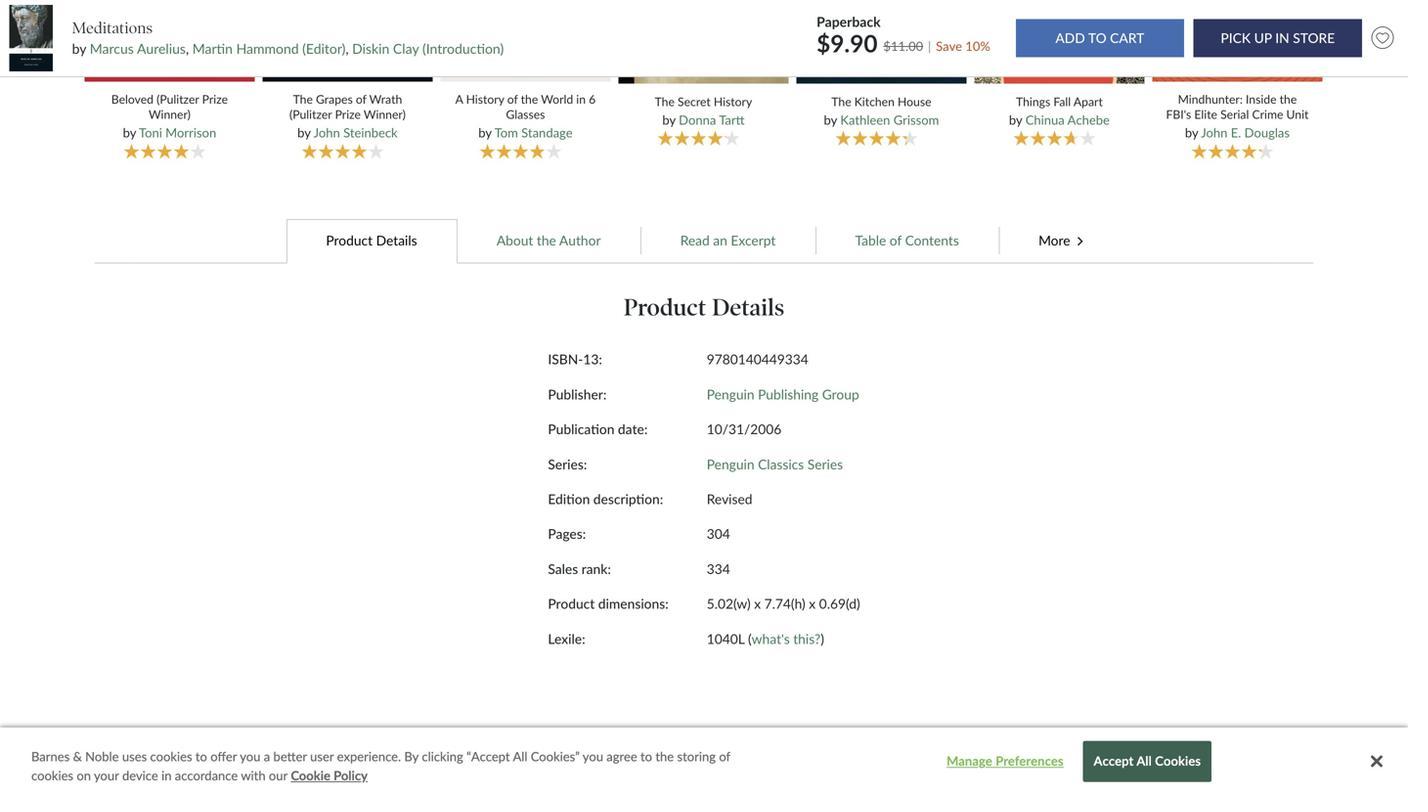 Task type: locate. For each thing, give the bounding box(es) containing it.
, left martin
[[186, 40, 189, 57]]

9780140449334
[[707, 351, 809, 367]]

1 to from the left
[[196, 749, 207, 764]]

1 horizontal spatial to
[[641, 749, 652, 764]]

prize inside the grapes of wrath (pulitzer prize winner) by john steinbeck
[[335, 107, 361, 121]]

paperback
[[817, 13, 881, 30]]

the inside the kitchen house by kathleen grissom
[[832, 94, 851, 108]]

edition description:
[[548, 491, 663, 507]]

1 vertical spatial (pulitzer
[[289, 107, 332, 121]]

of inside barnes & noble uses cookies to offer you a better user experience. by clicking "accept all cookies" you agree to the storing of cookies on your device in accordance with our
[[719, 749, 730, 764]]

tab list
[[46, 218, 1362, 263]]

meditations
[[72, 18, 153, 37]]

(pulitzer
[[157, 92, 199, 106], [289, 107, 332, 121]]

the inside the grapes of wrath (pulitzer prize winner) by john steinbeck
[[293, 92, 313, 106]]

product details tab panel
[[363, 263, 1046, 695]]

of left the wrath
[[356, 92, 366, 106]]

add to wishlist image
[[1367, 22, 1399, 54]]

1 vertical spatial details
[[712, 293, 784, 322]]

0 horizontal spatial cookies
[[31, 768, 73, 783]]

cookies up device
[[150, 749, 192, 764]]

0 horizontal spatial prize
[[202, 92, 228, 106]]

2 john from the left
[[1201, 125, 1228, 140]]

, left diskin
[[346, 40, 349, 57]]

prize up john steinbeck link
[[335, 107, 361, 121]]

0 horizontal spatial x
[[754, 596, 761, 612]]

publication
[[548, 421, 615, 437]]

1 horizontal spatial x
[[809, 596, 816, 612]]

to right agree
[[641, 749, 652, 764]]

1 horizontal spatial in
[[576, 92, 586, 106]]

the for donna
[[655, 94, 675, 108]]

all right accept
[[1137, 753, 1152, 769]]

in left 6
[[576, 92, 586, 106]]

john down the grapes of wrath (pulitzer prize winner) link
[[314, 125, 340, 140]]

product details inside tab panel
[[624, 293, 784, 322]]

table
[[855, 232, 886, 249]]

1 winner) from the left
[[149, 107, 191, 121]]

publishing
[[758, 386, 819, 402]]

john
[[314, 125, 340, 140], [1201, 125, 1228, 140]]

2 x from the left
[[809, 596, 816, 612]]

a history of the world in 6 glasses link
[[453, 92, 598, 122]]

(pulitzer inside beloved (pulitzer prize winner) by toni morrison
[[157, 92, 199, 106]]

experience.
[[337, 749, 401, 764]]

0 horizontal spatial you
[[240, 749, 261, 764]]

1 vertical spatial in
[[161, 768, 172, 783]]

0 vertical spatial penguin
[[707, 386, 755, 402]]

the inside a history of the world in 6 glasses by tom standage
[[521, 92, 538, 106]]

mindhunter: inside the fbi's elite serial crime unit link
[[1165, 92, 1310, 122]]

by down fbi's
[[1185, 125, 1198, 140]]

world
[[541, 92, 573, 106]]

prize
[[202, 92, 228, 106], [335, 107, 361, 121]]

0 horizontal spatial the
[[293, 92, 313, 106]]

1 vertical spatial prize
[[335, 107, 361, 121]]

2 horizontal spatial the
[[832, 94, 851, 108]]

in inside a history of the world in 6 glasses by tom standage
[[576, 92, 586, 106]]

penguin up the revised
[[707, 456, 755, 472]]

winner) up "toni morrison" link
[[149, 107, 191, 121]]

2 to from the left
[[641, 749, 652, 764]]

1 penguin from the top
[[707, 386, 755, 402]]

the left storing
[[656, 749, 674, 764]]

by left marcus
[[72, 40, 86, 57]]

penguin classics series
[[707, 456, 843, 472]]

a
[[455, 92, 463, 106]]

a history of the world in 6 glasses element
[[438, 0, 618, 162]]

penguin for penguin classics series
[[707, 456, 755, 472]]

2 , from the left
[[346, 40, 349, 57]]

in
[[576, 92, 586, 106], [161, 768, 172, 783]]

penguin
[[707, 386, 755, 402], [707, 456, 755, 472]]

2 horizontal spatial product
[[624, 293, 706, 322]]

things
[[1016, 94, 1051, 108]]

0 horizontal spatial to
[[196, 749, 207, 764]]

john inside the mindhunter: inside the fbi's elite serial crime unit by john e. douglas
[[1201, 125, 1228, 140]]

of up glasses on the top of the page
[[507, 92, 518, 106]]

0 horizontal spatial product details
[[326, 232, 417, 249]]

0 vertical spatial cookies
[[150, 749, 192, 764]]

the right about
[[537, 232, 556, 249]]

1 horizontal spatial winner)
[[364, 107, 406, 121]]

chinua
[[1026, 112, 1065, 128]]

glasses
[[506, 107, 545, 121]]

1 john from the left
[[314, 125, 340, 140]]

by inside a history of the world in 6 glasses by tom standage
[[478, 125, 492, 140]]

history right a
[[466, 92, 504, 106]]

all inside barnes & noble uses cookies to offer you a better user experience. by clicking "accept all cookies" you agree to the storing of cookies on your device in accordance with our
[[513, 749, 527, 764]]

1 , from the left
[[186, 40, 189, 57]]

1 horizontal spatial all
[[1137, 753, 1152, 769]]

john down elite on the top right of page
[[1201, 125, 1228, 140]]

2 you from the left
[[583, 749, 603, 764]]

of right storing
[[719, 749, 730, 764]]

the inside tab list
[[537, 232, 556, 249]]

0 vertical spatial (pulitzer
[[157, 92, 199, 106]]

the up kathleen
[[832, 94, 851, 108]]

1 horizontal spatial ,
[[346, 40, 349, 57]]

by inside the grapes of wrath (pulitzer prize winner) by john steinbeck
[[297, 125, 311, 140]]

by inside the secret history by donna tartt
[[662, 112, 676, 128]]

inside
[[1246, 92, 1277, 106]]

,
[[186, 40, 189, 57], [346, 40, 349, 57]]

beloved
[[111, 92, 154, 106]]

things fall apart link
[[987, 94, 1132, 109]]

more
[[1039, 232, 1070, 249]]

all inside "button"
[[1137, 753, 1152, 769]]

2 vertical spatial product
[[548, 596, 595, 612]]

the up unit
[[1280, 92, 1297, 106]]

the inside the mindhunter: inside the fbi's elite serial crime unit by john e. douglas
[[1280, 92, 1297, 106]]

product details link
[[286, 218, 457, 263]]

the for kathleen
[[832, 94, 851, 108]]

by
[[404, 749, 419, 764]]

1 vertical spatial product details
[[624, 293, 784, 322]]

donna tartt link
[[679, 112, 745, 128]]

apart
[[1074, 94, 1103, 108]]

by left toni
[[123, 125, 136, 140]]

x left 7.74(h)
[[754, 596, 761, 612]]

1 vertical spatial cookies
[[31, 768, 73, 783]]

1 vertical spatial penguin
[[707, 456, 755, 472]]

morrison
[[165, 125, 216, 140]]

winner) inside beloved (pulitzer prize winner) by toni morrison
[[149, 107, 191, 121]]

agree
[[607, 749, 637, 764]]

in right device
[[161, 768, 172, 783]]

2 penguin from the top
[[707, 456, 755, 472]]

sales rank:
[[548, 561, 611, 577]]

the inside the secret history by donna tartt
[[655, 94, 675, 108]]

by left kathleen
[[824, 112, 837, 128]]

details
[[376, 232, 417, 249], [712, 293, 784, 322]]

martin
[[192, 40, 233, 57]]

the left secret
[[655, 94, 675, 108]]

history up tartt
[[714, 94, 752, 108]]

None submit
[[1016, 19, 1184, 57], [1194, 19, 1362, 57], [1016, 19, 1184, 57], [1194, 19, 1362, 57]]

the up glasses on the top of the page
[[521, 92, 538, 106]]

tartt
[[719, 112, 745, 128]]

the for (pulitzer
[[293, 92, 313, 106]]

privacy alert dialog
[[0, 728, 1408, 795]]

the kitchen house link
[[809, 94, 954, 109]]

manage preferences
[[947, 753, 1064, 769]]

1 horizontal spatial history
[[714, 94, 752, 108]]

0 horizontal spatial winner)
[[149, 107, 191, 121]]

1 horizontal spatial prize
[[335, 107, 361, 121]]

of right "table"
[[890, 232, 902, 249]]

what's this? link
[[752, 631, 821, 647]]

by left tom at the top of page
[[478, 125, 492, 140]]

1 horizontal spatial you
[[583, 749, 603, 764]]

0 horizontal spatial in
[[161, 768, 172, 783]]

1 horizontal spatial the
[[655, 94, 675, 108]]

0 vertical spatial in
[[576, 92, 586, 106]]

6
[[589, 92, 596, 106]]

by down the grapes of wrath (pulitzer prize winner) link
[[297, 125, 311, 140]]

you left agree
[[583, 749, 603, 764]]

0.69(d)
[[819, 596, 860, 612]]

0 horizontal spatial history
[[466, 92, 504, 106]]

series:
[[548, 456, 587, 472]]

the right on
[[99, 748, 133, 776]]

diskin
[[352, 40, 390, 57]]

by inside meditations by marcus aurelius , martin hammond (editor) , diskin clay (introduction)
[[72, 40, 86, 57]]

uses
[[122, 749, 147, 764]]

1 horizontal spatial details
[[712, 293, 784, 322]]

of inside tab list
[[890, 232, 902, 249]]

tom standage link
[[495, 125, 573, 140]]

all right "accept
[[513, 749, 527, 764]]

by inside things fall apart by chinua achebe
[[1009, 112, 1022, 128]]

prize up morrison
[[202, 92, 228, 106]]

the secret history element
[[616, 0, 796, 161]]

house
[[898, 94, 932, 108]]

winner) down the wrath
[[364, 107, 406, 121]]

(pulitzer up "toni morrison" link
[[157, 92, 199, 106]]

more link
[[999, 218, 1122, 263]]

toni
[[139, 125, 162, 140]]

0 vertical spatial prize
[[202, 92, 228, 106]]

0 horizontal spatial (pulitzer
[[157, 92, 199, 106]]

the left grapes
[[293, 92, 313, 106]]

0 horizontal spatial details
[[376, 232, 417, 249]]

1 horizontal spatial product details
[[624, 293, 784, 322]]

product details inside tab list
[[326, 232, 417, 249]]

to up the accordance
[[196, 749, 207, 764]]

of
[[356, 92, 366, 106], [507, 92, 518, 106], [890, 232, 902, 249], [719, 749, 730, 764]]

1 horizontal spatial (pulitzer
[[289, 107, 332, 121]]

history inside a history of the world in 6 glasses by tom standage
[[466, 92, 504, 106]]

about
[[497, 232, 533, 249]]

excerpt
[[731, 232, 776, 249]]

0 vertical spatial product details
[[326, 232, 417, 249]]

1 vertical spatial product
[[624, 293, 706, 322]]

tab list containing product details
[[46, 218, 1362, 263]]

2 winner) from the left
[[364, 107, 406, 121]]

(introduction)
[[422, 40, 504, 57]]

e.
[[1231, 125, 1241, 140]]

edition
[[548, 491, 590, 507]]

a history of the world in 6 glasses by tom standage
[[455, 92, 596, 140]]

sales
[[548, 561, 578, 577]]

beloved (pulitzer prize winner) element
[[82, 0, 262, 162]]

0 horizontal spatial all
[[513, 749, 527, 764]]

by left the donna
[[662, 112, 676, 128]]

0 vertical spatial product
[[326, 232, 373, 249]]

0 horizontal spatial john
[[314, 125, 340, 140]]

of inside the grapes of wrath (pulitzer prize winner) by john steinbeck
[[356, 92, 366, 106]]

penguin publishing group
[[707, 386, 859, 402]]

penguin up 10/31/2006
[[707, 386, 755, 402]]

revised
[[707, 491, 753, 507]]

x left 0.69(d)
[[809, 596, 816, 612]]

304
[[707, 526, 730, 542]]

(pulitzer down grapes
[[289, 107, 332, 121]]

read an excerpt link
[[641, 218, 816, 263]]

by down things
[[1009, 112, 1022, 128]]

0 horizontal spatial ,
[[186, 40, 189, 57]]

prize inside beloved (pulitzer prize winner) by toni morrison
[[202, 92, 228, 106]]

0 horizontal spatial product
[[326, 232, 373, 249]]

1 horizontal spatial john
[[1201, 125, 1228, 140]]

preferences
[[996, 753, 1064, 769]]

cookies down barnes
[[31, 768, 73, 783]]

accept all cookies
[[1094, 753, 1201, 769]]

read
[[680, 232, 710, 249]]

$11.00
[[883, 38, 923, 54]]

you left the a
[[240, 749, 261, 764]]

7.74(h)
[[764, 596, 806, 612]]

mindhunter: inside the fbi's elite serial crime unit element
[[1149, 0, 1330, 162]]



Task type: vqa. For each thing, say whether or not it's contained in the screenshot.
Book in the Hello Beautiful (Oprah's Book Club) by Ann Napolitano
no



Task type: describe. For each thing, give the bounding box(es) containing it.
accept all cookies button
[[1083, 741, 1212, 782]]

storing
[[677, 749, 716, 764]]

grapes
[[316, 92, 353, 106]]

manage
[[947, 753, 992, 769]]

rank:
[[582, 561, 611, 577]]

13:
[[583, 351, 602, 367]]

penguin for penguin publishing group
[[707, 386, 755, 402]]

john steinbeck link
[[314, 125, 398, 140]]

&
[[73, 749, 82, 764]]

5.02(w)
[[707, 596, 751, 612]]

1 horizontal spatial cookies
[[150, 749, 192, 764]]

unit
[[1286, 107, 1309, 121]]

334
[[707, 561, 730, 577]]

1040l ( what's this? )
[[707, 631, 824, 647]]

beloved (pulitzer prize winner) link
[[97, 92, 242, 122]]

lexile:
[[548, 631, 585, 647]]

john inside the grapes of wrath (pulitzer prize winner) by john steinbeck
[[314, 125, 340, 140]]

by inside the kitchen house by kathleen grissom
[[824, 112, 837, 128]]

marcus aurelius link
[[90, 40, 186, 57]]

10/31/2006
[[707, 421, 782, 437]]

the inside barnes & noble uses cookies to offer you a better user experience. by clicking "accept all cookies" you agree to the storing of cookies on your device in accordance with our
[[656, 749, 674, 764]]

history inside the secret history by donna tartt
[[714, 94, 752, 108]]

tom
[[495, 125, 518, 140]]

clay
[[393, 40, 419, 57]]

about the author
[[497, 232, 601, 249]]

1 you from the left
[[240, 749, 261, 764]]

things fall apart element
[[972, 0, 1152, 161]]

meditations image
[[10, 5, 53, 71]]

secret
[[678, 94, 711, 108]]

product inside tab list
[[326, 232, 373, 249]]

1 horizontal spatial product
[[548, 596, 595, 612]]

diskin clay (introduction) link
[[352, 40, 504, 57]]

mindhunter:
[[1178, 92, 1243, 106]]

classics
[[758, 456, 804, 472]]

device
[[122, 768, 158, 783]]

save 10%
[[936, 38, 990, 54]]

of inside a history of the world in 6 glasses by tom standage
[[507, 92, 518, 106]]

toni morrison link
[[139, 125, 216, 140]]

the kitchen house element
[[794, 0, 974, 161]]

penguin publishing group link
[[707, 386, 859, 402]]

by inside beloved (pulitzer prize winner) by toni morrison
[[123, 125, 136, 140]]

from
[[36, 748, 93, 776]]

b&n reads blog
[[140, 748, 321, 776]]

achebe
[[1068, 112, 1110, 128]]

kathleen
[[840, 112, 890, 128]]

user
[[310, 749, 334, 764]]

table of contents
[[855, 232, 959, 249]]

1040l
[[707, 631, 745, 647]]

table of contents link
[[816, 218, 999, 263]]

crime
[[1252, 107, 1283, 121]]

series
[[808, 456, 843, 472]]

(pulitzer inside the grapes of wrath (pulitzer prize winner) by john steinbeck
[[289, 107, 332, 121]]

accordance
[[175, 768, 238, 783]]

john e. douglas link
[[1201, 125, 1290, 140]]

marcus
[[90, 40, 134, 57]]

offer
[[211, 749, 237, 764]]

publisher:
[[548, 386, 607, 402]]

$9.90 $11.00
[[817, 29, 923, 57]]

the grapes of wrath (pulitzer prize winner) element
[[260, 0, 440, 162]]

better
[[273, 749, 307, 764]]

donna
[[679, 112, 716, 128]]

cookie policy
[[291, 768, 368, 783]]

the kitchen house by kathleen grissom
[[824, 94, 939, 128]]

douglas
[[1245, 125, 1290, 140]]

5.02(w) x 7.74(h) x 0.69(d)
[[707, 596, 860, 612]]

manage preferences button
[[944, 742, 1066, 781]]

by inside the mindhunter: inside the fbi's elite serial crime unit by john e. douglas
[[1185, 125, 1198, 140]]

winner) inside the grapes of wrath (pulitzer prize winner) by john steinbeck
[[364, 107, 406, 121]]

in inside barnes & noble uses cookies to offer you a better user experience. by clicking "accept all cookies" you agree to the storing of cookies on your device in accordance with our
[[161, 768, 172, 783]]

1 x from the left
[[754, 596, 761, 612]]

things fall apart by chinua achebe
[[1009, 94, 1110, 128]]

steinbeck
[[343, 125, 398, 140]]

cookie policy link
[[291, 766, 368, 785]]

barnes & noble uses cookies to offer you a better user experience. by clicking "accept all cookies" you agree to the storing of cookies on your device in accordance with our
[[31, 749, 730, 783]]

$9.90
[[817, 29, 878, 57]]

elite
[[1194, 107, 1217, 121]]

a
[[264, 749, 270, 764]]

kathleen grissom link
[[840, 112, 939, 128]]

the secret history link
[[631, 94, 776, 109]]

dimensions:
[[598, 596, 669, 612]]

date:
[[618, 421, 648, 437]]

wrath
[[369, 92, 402, 106]]

cookies
[[1155, 753, 1201, 769]]

fall
[[1054, 94, 1071, 108]]

isbn-13:
[[548, 351, 602, 367]]

an
[[713, 232, 727, 249]]

noble
[[85, 749, 119, 764]]

0 vertical spatial details
[[376, 232, 417, 249]]

beloved (pulitzer prize winner) by toni morrison
[[111, 92, 228, 140]]

publication date:
[[548, 421, 648, 437]]

grissom
[[894, 112, 939, 128]]

our
[[269, 768, 288, 783]]

chinua achebe link
[[1026, 112, 1110, 128]]

fbi's
[[1166, 107, 1191, 121]]

contents
[[905, 232, 959, 249]]

what's
[[752, 631, 790, 647]]

from the b&n reads blog
[[36, 748, 321, 776]]

serial
[[1221, 107, 1249, 121]]

hammond
[[236, 40, 299, 57]]

clicking
[[422, 749, 463, 764]]

details inside tab panel
[[712, 293, 784, 322]]



